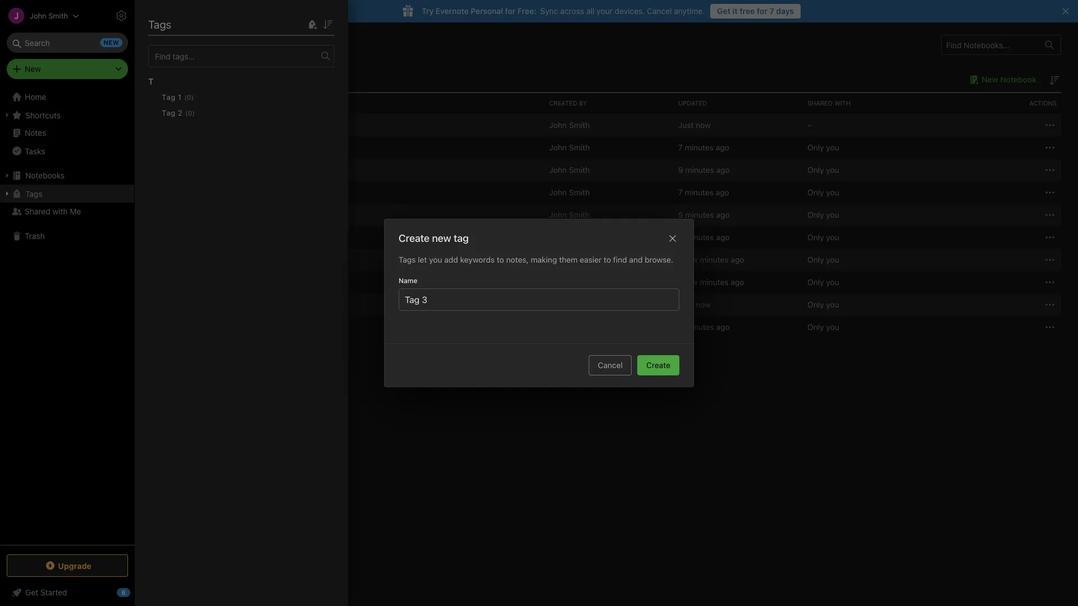 Task type: describe. For each thing, give the bounding box(es) containing it.
note 1 row
[[152, 136, 1061, 159]]

get
[[717, 6, 731, 16]]

1 inside notebooks element
[[152, 74, 156, 84]]

days
[[776, 6, 794, 16]]

new button
[[7, 59, 128, 79]]

devices.
[[615, 6, 645, 16]]

new notebook
[[982, 75, 1037, 84]]

only inside things to do row
[[808, 323, 824, 332]]

me
[[70, 207, 81, 216]]

get it free for 7 days
[[717, 6, 794, 16]]

only you for note 4 row
[[808, 210, 839, 220]]

new
[[432, 232, 451, 244]]

2 to from the left
[[604, 255, 611, 265]]

try evernote personal for free: sync across all your devices. cancel anytime.
[[422, 6, 705, 16]]

Find tags… text field
[[149, 49, 321, 64]]

0 for tag 1
[[187, 94, 191, 101]]

notebook
[[158, 74, 195, 84]]

expand notebooks image
[[3, 171, 12, 180]]

note 5 row
[[152, 226, 1061, 249]]

5 minutes ago for the note 5 row
[[678, 233, 730, 242]]

9 inside note 2 row
[[678, 165, 683, 175]]

shared
[[25, 207, 50, 216]]

updated button
[[674, 93, 803, 113]]

9 minutes ago inside note 2 row
[[678, 165, 730, 175]]

now for only you
[[696, 300, 711, 309]]

minutes inside the note 5 row
[[685, 233, 714, 242]]

smith for note 7 row
[[569, 255, 590, 265]]

ago inside the note 5 row
[[716, 233, 730, 242]]

created
[[549, 100, 577, 107]]

created by
[[549, 100, 587, 107]]

) for tag 1
[[191, 94, 194, 101]]

actions button
[[932, 93, 1061, 113]]

now for –
[[696, 120, 711, 130]]

note 3 row
[[152, 181, 1061, 204]]

Find Notebooks… text field
[[942, 36, 1038, 54]]

only for note 7 row
[[808, 255, 824, 265]]

name
[[399, 277, 418, 285]]

only you inside things to do row
[[808, 323, 839, 332]]

notebooks link
[[0, 167, 134, 185]]

few for note 8 row
[[685, 278, 698, 287]]

a few minutes ago for note 7 row
[[678, 255, 744, 265]]

tags button
[[0, 185, 134, 203]]

tasks button
[[0, 142, 134, 160]]

anytime.
[[674, 6, 705, 16]]

a few minutes ago for note 8 row
[[678, 278, 744, 287]]

t
[[148, 76, 154, 86]]

find
[[613, 255, 627, 265]]

notes
[[25, 128, 46, 138]]

just for only you
[[678, 300, 694, 309]]

t row group
[[148, 67, 344, 137]]

2
[[178, 109, 183, 117]]

) for tag 2
[[192, 109, 195, 117]]

all
[[586, 6, 595, 16]]

1 inside t row group
[[178, 93, 182, 101]]

with
[[834, 100, 851, 107]]

tag for tag 1
[[162, 93, 176, 101]]

john for note 3 row
[[549, 188, 567, 197]]

only for note 4 row
[[808, 210, 824, 220]]

( for tag 2
[[185, 109, 188, 117]]

create for create new tag
[[399, 232, 430, 244]]

tasks
[[25, 146, 45, 156]]

7 for note 1 "row"
[[678, 143, 683, 152]]

with
[[53, 207, 68, 216]]

row group inside notebooks element
[[152, 114, 1061, 339]]

0 vertical spatial tags
[[148, 17, 171, 31]]

notebooks inside tree
[[25, 171, 65, 180]]

7 minutes ago for note 1 "row"
[[678, 143, 729, 152]]

tag for tag 2
[[162, 109, 176, 117]]

home link
[[0, 88, 135, 106]]

sync
[[540, 6, 558, 16]]

john for note 2 row
[[549, 165, 567, 175]]

smith for note 2 row
[[569, 165, 590, 175]]

you for note 7 row
[[826, 255, 839, 265]]

create button
[[637, 355, 680, 376]]

minutes inside note 1 "row"
[[685, 143, 714, 152]]

let
[[418, 255, 427, 265]]

shared with me link
[[0, 203, 134, 221]]

and
[[629, 255, 643, 265]]

1 notebook
[[152, 74, 195, 84]]

you for note 1 "row"
[[826, 143, 839, 152]]

for for 7
[[757, 6, 768, 16]]

get it free for 7 days button
[[711, 4, 801, 19]]

your
[[597, 6, 613, 16]]

add
[[444, 255, 458, 265]]

john smith for note 2 row
[[549, 165, 590, 175]]

only for note 8 row
[[808, 278, 824, 287]]

tag
[[454, 232, 469, 244]]

note 4 row
[[152, 204, 1061, 226]]

by
[[579, 100, 587, 107]]

john smith for note 4 row
[[549, 210, 590, 220]]

ago inside note 2 row
[[716, 165, 730, 175]]

create new tag
[[399, 232, 469, 244]]

5 for note 4 row
[[678, 210, 683, 220]]

expand tags image
[[3, 189, 12, 198]]

browse.
[[645, 255, 673, 265]]

2 vertical spatial tags
[[399, 255, 416, 265]]

shared with me
[[25, 207, 81, 216]]

you for the note 5 row
[[826, 233, 839, 242]]

you for note 9 row
[[826, 300, 839, 309]]

you for note 4 row
[[826, 210, 839, 220]]

notebook
[[1000, 75, 1037, 84]]

smith for the first notebook row
[[569, 120, 590, 130]]

easier
[[580, 255, 602, 265]]

only for note 2 row
[[808, 165, 824, 175]]

new notebook button
[[966, 73, 1037, 86]]

Search text field
[[15, 33, 120, 53]]

shortcuts
[[25, 110, 61, 120]]

john for note 4 row
[[549, 210, 567, 220]]

cancel button
[[589, 355, 632, 376]]

upgrade
[[58, 561, 91, 571]]



Task type: locate. For each thing, give the bounding box(es) containing it.
just inside note 9 row
[[678, 300, 694, 309]]

only you for note 3 row
[[808, 188, 839, 197]]

7 left days
[[770, 6, 774, 16]]

1 smith from the top
[[569, 120, 590, 130]]

smith inside note 3 row
[[569, 188, 590, 197]]

6 john from the top
[[549, 255, 567, 265]]

7 minutes ago inside note 1 "row"
[[678, 143, 729, 152]]

only inside note 1 "row"
[[808, 143, 824, 152]]

None search field
[[15, 33, 120, 53]]

7 minutes ago for note 3 row
[[678, 188, 729, 197]]

7 only from the top
[[808, 278, 824, 287]]

5 inside note 4 row
[[678, 210, 683, 220]]

only inside the note 5 row
[[808, 233, 824, 242]]

only
[[808, 143, 824, 152], [808, 165, 824, 175], [808, 188, 824, 197], [808, 210, 824, 220], [808, 233, 824, 242], [808, 255, 824, 265], [808, 278, 824, 287], [808, 300, 824, 309], [808, 323, 824, 332]]

tag
[[162, 93, 176, 101], [162, 109, 176, 117]]

john smith for note 3 row
[[549, 188, 590, 197]]

tag 2 ( 0 )
[[162, 109, 195, 117]]

only you
[[808, 143, 839, 152], [808, 165, 839, 175], [808, 188, 839, 197], [808, 210, 839, 220], [808, 233, 839, 242], [808, 255, 839, 265], [808, 278, 839, 287], [808, 300, 839, 309], [808, 323, 839, 332]]

1 vertical spatial cancel
[[598, 361, 623, 370]]

john smith
[[549, 120, 590, 130], [549, 143, 590, 152], [549, 165, 590, 175], [549, 188, 590, 197], [549, 210, 590, 220], [549, 255, 590, 265]]

for right "free"
[[757, 6, 768, 16]]

you for note 2 row
[[826, 165, 839, 175]]

john inside note 4 row
[[549, 210, 567, 220]]

0 inside tag 1 ( 0 )
[[187, 94, 191, 101]]

7 inside button
[[770, 6, 774, 16]]

shared with
[[808, 100, 851, 107]]

notebooks down tasks
[[25, 171, 65, 180]]

1 vertical spatial a
[[678, 278, 683, 287]]

–
[[808, 120, 812, 130]]

create up let
[[399, 232, 430, 244]]

you
[[826, 143, 839, 152], [826, 165, 839, 175], [826, 188, 839, 197], [826, 210, 839, 220], [826, 233, 839, 242], [429, 255, 442, 265], [826, 255, 839, 265], [826, 278, 839, 287], [826, 300, 839, 309], [826, 323, 839, 332]]

a down close icon on the right top of page
[[678, 278, 683, 287]]

home
[[25, 92, 46, 102]]

8 only you from the top
[[808, 300, 839, 309]]

2 a from the top
[[678, 278, 683, 287]]

tags let you add keywords to notes, making them easier to find and browse.
[[399, 255, 673, 265]]

only for note 1 "row"
[[808, 143, 824, 152]]

just
[[678, 120, 694, 130], [678, 300, 694, 309]]

a
[[678, 255, 683, 265], [678, 278, 683, 287]]

you inside note 2 row
[[826, 165, 839, 175]]

note 9 row
[[152, 294, 1061, 316]]

just inside the first notebook row
[[678, 120, 694, 130]]

0 vertical spatial few
[[685, 255, 698, 265]]

smith for note 1 "row"
[[569, 143, 590, 152]]

6 smith from the top
[[569, 255, 590, 265]]

1 tag from the top
[[162, 93, 176, 101]]

for left free:
[[505, 6, 516, 16]]

only you inside note 7 row
[[808, 255, 839, 265]]

0 for tag 2
[[188, 109, 192, 117]]

9 inside things to do row
[[678, 323, 683, 332]]

for inside get it free for 7 days button
[[757, 6, 768, 16]]

2 john smith from the top
[[549, 143, 590, 152]]

5 inside row
[[678, 233, 683, 242]]

0 vertical spatial new
[[25, 64, 41, 74]]

a for note 7 row
[[678, 255, 683, 265]]

1 9 minutes ago from the top
[[678, 165, 730, 175]]

tags left let
[[399, 255, 416, 265]]

only you inside note 2 row
[[808, 165, 839, 175]]

2 horizontal spatial tags
[[399, 255, 416, 265]]

2 7 minutes ago from the top
[[678, 188, 729, 197]]

just for –
[[678, 120, 694, 130]]

( right 2
[[185, 109, 188, 117]]

minutes inside note 2 row
[[685, 165, 714, 175]]

1 horizontal spatial tags
[[148, 17, 171, 31]]

2 9 minutes ago from the top
[[678, 323, 730, 332]]

new up the home
[[25, 64, 41, 74]]

1 john from the top
[[549, 120, 567, 130]]

smith inside note 7 row
[[569, 255, 590, 265]]

ago inside note 3 row
[[716, 188, 729, 197]]

1 horizontal spatial notebooks
[[152, 38, 205, 51]]

only you for note 9 row
[[808, 300, 839, 309]]

keywords
[[460, 255, 495, 265]]

notes link
[[0, 124, 134, 142]]

john for the first notebook row
[[549, 120, 567, 130]]

a right browse.
[[678, 255, 683, 265]]

ago inside things to do row
[[716, 323, 730, 332]]

0 up tag 2 ( 0 )
[[187, 94, 191, 101]]

1 only from the top
[[808, 143, 824, 152]]

cancel inside 'button'
[[598, 361, 623, 370]]

row group containing john smith
[[152, 114, 1061, 339]]

smith for note 4 row
[[569, 210, 590, 220]]

)
[[191, 94, 194, 101], [192, 109, 195, 117]]

4 smith from the top
[[569, 188, 590, 197]]

to left notes, at the top of page
[[497, 255, 504, 265]]

7 only you from the top
[[808, 278, 839, 287]]

0 vertical spatial just
[[678, 120, 694, 130]]

0 horizontal spatial to
[[497, 255, 504, 265]]

0
[[187, 94, 191, 101], [188, 109, 192, 117]]

actions
[[1030, 100, 1057, 107]]

only you for the note 5 row
[[808, 233, 839, 242]]

you inside note 8 row
[[826, 278, 839, 287]]

ago inside note 1 "row"
[[716, 143, 729, 152]]

1 vertical spatial 9
[[678, 323, 683, 332]]

smith down note 2 row
[[569, 188, 590, 197]]

3 john from the top
[[549, 165, 567, 175]]

1 5 minutes ago from the top
[[678, 210, 730, 220]]

you inside note 9 row
[[826, 300, 839, 309]]

create right the cancel 'button'
[[646, 361, 671, 370]]

0 horizontal spatial new
[[25, 64, 41, 74]]

) up tag 2 ( 0 )
[[191, 94, 194, 101]]

shared with button
[[803, 93, 932, 113]]

1 vertical spatial 0
[[188, 109, 192, 117]]

2 few from the top
[[685, 278, 698, 287]]

now inside note 9 row
[[696, 300, 711, 309]]

minutes inside note 8 row
[[700, 278, 729, 287]]

5
[[678, 210, 683, 220], [678, 233, 683, 242]]

a few minutes ago inside note 8 row
[[678, 278, 744, 287]]

notebooks element
[[135, 22, 1078, 607]]

john smith for note 1 "row"
[[549, 143, 590, 152]]

2 5 from the top
[[678, 233, 683, 242]]

2 only from the top
[[808, 165, 824, 175]]

cancel down things to do row
[[598, 361, 623, 370]]

7 minutes ago inside note 3 row
[[678, 188, 729, 197]]

evernote
[[436, 6, 469, 16]]

a inside note 7 row
[[678, 255, 683, 265]]

only you inside note 8 row
[[808, 278, 839, 287]]

only for note 3 row
[[808, 188, 824, 197]]

personal
[[471, 6, 503, 16]]

new inside button
[[982, 75, 998, 84]]

only inside note 9 row
[[808, 300, 824, 309]]

them
[[559, 255, 578, 265]]

1 vertical spatial 7
[[678, 143, 683, 152]]

0 vertical spatial notebooks
[[152, 38, 205, 51]]

you for note 8 row
[[826, 278, 839, 287]]

few inside note 7 row
[[685, 255, 698, 265]]

7 minutes ago
[[678, 143, 729, 152], [678, 188, 729, 197]]

only inside note 3 row
[[808, 188, 824, 197]]

6 only from the top
[[808, 255, 824, 265]]

5 john smith from the top
[[549, 210, 590, 220]]

3 john smith from the top
[[549, 165, 590, 175]]

1 vertical spatial tag
[[162, 109, 176, 117]]

7 inside note 1 "row"
[[678, 143, 683, 152]]

1 just now from the top
[[678, 120, 711, 130]]

1 up 2
[[178, 93, 182, 101]]

john smith for note 7 row
[[549, 255, 590, 265]]

new for new
[[25, 64, 41, 74]]

across
[[560, 6, 584, 16]]

just now
[[678, 120, 711, 130], [678, 300, 711, 309]]

only inside note 7 row
[[808, 255, 824, 265]]

3 smith from the top
[[569, 165, 590, 175]]

only inside note 2 row
[[808, 165, 824, 175]]

new up actions button
[[982, 75, 998, 84]]

1 a few minutes ago from the top
[[678, 255, 744, 265]]

0 vertical spatial a few minutes ago
[[678, 255, 744, 265]]

9 only from the top
[[808, 323, 824, 332]]

5 only you from the top
[[808, 233, 839, 242]]

tree
[[0, 88, 135, 545]]

1 vertical spatial (
[[185, 109, 188, 117]]

1 horizontal spatial for
[[757, 6, 768, 16]]

trash link
[[0, 227, 134, 245]]

ago inside note 7 row
[[731, 255, 744, 265]]

) inside tag 2 ( 0 )
[[192, 109, 195, 117]]

to left find
[[604, 255, 611, 265]]

smith down the note 5 row
[[569, 255, 590, 265]]

1 7 minutes ago from the top
[[678, 143, 729, 152]]

1 horizontal spatial 1
[[178, 93, 182, 101]]

0 horizontal spatial tags
[[25, 189, 42, 198]]

john smith inside note 1 "row"
[[549, 143, 590, 152]]

1 a from the top
[[678, 255, 683, 265]]

0 vertical spatial )
[[191, 94, 194, 101]]

2 smith from the top
[[569, 143, 590, 152]]

5 john from the top
[[549, 210, 567, 220]]

1 few from the top
[[685, 255, 698, 265]]

0 vertical spatial now
[[696, 120, 711, 130]]

minutes inside things to do row
[[685, 323, 714, 332]]

( up tag 2 ( 0 )
[[184, 94, 187, 101]]

7 up close icon on the right top of page
[[678, 188, 683, 197]]

7 minutes ago down updated at the right top of page
[[678, 143, 729, 152]]

cancel
[[647, 6, 672, 16], [598, 361, 623, 370]]

0 vertical spatial tag
[[162, 93, 176, 101]]

only for the note 5 row
[[808, 233, 824, 242]]

smith down by
[[569, 120, 590, 130]]

1 only you from the top
[[808, 143, 839, 152]]

5 smith from the top
[[569, 210, 590, 220]]

only you inside note 3 row
[[808, 188, 839, 197]]

1 vertical spatial new
[[982, 75, 998, 84]]

it
[[733, 6, 738, 16]]

1 to from the left
[[497, 255, 504, 265]]

tags up 'shared'
[[25, 189, 42, 198]]

minutes inside note 7 row
[[700, 255, 729, 265]]

notebooks
[[152, 38, 205, 51], [25, 171, 65, 180]]

a few minutes ago
[[678, 255, 744, 265], [678, 278, 744, 287]]

0 vertical spatial 9 minutes ago
[[678, 165, 730, 175]]

title button
[[152, 93, 545, 113]]

1 vertical spatial 9 minutes ago
[[678, 323, 730, 332]]

notes,
[[506, 255, 529, 265]]

3 only from the top
[[808, 188, 824, 197]]

smith for note 3 row
[[569, 188, 590, 197]]

free
[[740, 6, 755, 16]]

cancel right devices.
[[647, 6, 672, 16]]

1 horizontal spatial new
[[982, 75, 998, 84]]

note 7 row
[[152, 249, 1061, 271]]

1 vertical spatial now
[[696, 300, 711, 309]]

tags right the settings image
[[148, 17, 171, 31]]

1 horizontal spatial to
[[604, 255, 611, 265]]

to
[[497, 255, 504, 265], [604, 255, 611, 265]]

you for note 3 row
[[826, 188, 839, 197]]

john smith for the first notebook row
[[549, 120, 590, 130]]

a inside note 8 row
[[678, 278, 683, 287]]

settings image
[[115, 9, 128, 22]]

1 vertical spatial tags
[[25, 189, 42, 198]]

smith inside the first notebook row
[[569, 120, 590, 130]]

( for tag 1
[[184, 94, 187, 101]]

4 john from the top
[[549, 188, 567, 197]]

only you for note 2 row
[[808, 165, 839, 175]]

1 horizontal spatial cancel
[[647, 6, 672, 16]]

1 vertical spatial a few minutes ago
[[678, 278, 744, 287]]

6 only you from the top
[[808, 255, 839, 265]]

updated
[[678, 100, 707, 107]]

3 only you from the top
[[808, 188, 839, 197]]

0 vertical spatial create
[[399, 232, 430, 244]]

smith inside note 2 row
[[569, 165, 590, 175]]

john for note 7 row
[[549, 255, 567, 265]]

few for note 7 row
[[685, 255, 698, 265]]

free:
[[518, 6, 536, 16]]

) right 2
[[192, 109, 195, 117]]

2 a few minutes ago from the top
[[678, 278, 744, 287]]

for
[[505, 6, 516, 16], [757, 6, 768, 16]]

title
[[156, 100, 173, 107]]

few inside note 8 row
[[685, 278, 698, 287]]

tree containing home
[[0, 88, 135, 545]]

0 right 2
[[188, 109, 192, 117]]

1 vertical spatial 5 minutes ago
[[678, 233, 730, 242]]

2 just now from the top
[[678, 300, 711, 309]]

4 only from the top
[[808, 210, 824, 220]]

0 vertical spatial 1
[[152, 74, 156, 84]]

only you inside note 1 "row"
[[808, 143, 839, 152]]

tags
[[148, 17, 171, 31], [25, 189, 42, 198], [399, 255, 416, 265]]

created by button
[[545, 93, 674, 113]]

7 inside note 3 row
[[678, 188, 683, 197]]

0 horizontal spatial notebooks
[[25, 171, 65, 180]]

john smith inside note 4 row
[[549, 210, 590, 220]]

2 for from the left
[[757, 6, 768, 16]]

you inside note 1 "row"
[[826, 143, 839, 152]]

tag up tag 2 ( 0 )
[[162, 93, 176, 101]]

tag down title
[[162, 109, 176, 117]]

2 9 from the top
[[678, 323, 683, 332]]

for for free:
[[505, 6, 516, 16]]

7 down updated at the right top of page
[[678, 143, 683, 152]]

0 inside tag 2 ( 0 )
[[188, 109, 192, 117]]

ago inside note 4 row
[[716, 210, 730, 220]]

5 for the note 5 row
[[678, 233, 683, 242]]

0 vertical spatial (
[[184, 94, 187, 101]]

upgrade button
[[7, 555, 128, 577]]

just now for only you
[[678, 300, 711, 309]]

minutes
[[685, 143, 714, 152], [685, 165, 714, 175], [685, 188, 714, 197], [685, 210, 714, 220], [685, 233, 714, 242], [700, 255, 729, 265], [700, 278, 729, 287], [685, 323, 714, 332]]

5 minutes ago for note 4 row
[[678, 210, 730, 220]]

2 tag from the top
[[162, 109, 176, 117]]

row group
[[152, 114, 1061, 339]]

close image
[[666, 232, 680, 245]]

9 minutes ago inside things to do row
[[678, 323, 730, 332]]

you inside note 3 row
[[826, 188, 839, 197]]

1 john smith from the top
[[549, 120, 590, 130]]

1 vertical spatial 7 minutes ago
[[678, 188, 729, 197]]

john smith inside the first notebook row
[[549, 120, 590, 130]]

tags inside button
[[25, 189, 42, 198]]

1 vertical spatial few
[[685, 278, 698, 287]]

things to do row
[[152, 316, 1061, 339]]

trash
[[25, 232, 45, 241]]

ago inside note 8 row
[[731, 278, 744, 287]]

only you inside note 4 row
[[808, 210, 839, 220]]

1 for from the left
[[505, 6, 516, 16]]

shortcuts button
[[0, 106, 134, 124]]

smith inside note 4 row
[[569, 210, 590, 220]]

john smith inside note 2 row
[[549, 165, 590, 175]]

only for note 9 row
[[808, 300, 824, 309]]

9
[[678, 165, 683, 175], [678, 323, 683, 332]]

minutes inside note 4 row
[[685, 210, 714, 220]]

5 minutes ago
[[678, 210, 730, 220], [678, 233, 730, 242]]

only inside note 8 row
[[808, 278, 824, 287]]

(
[[184, 94, 187, 101], [185, 109, 188, 117]]

6 john smith from the top
[[549, 255, 590, 265]]

now inside the first notebook row
[[696, 120, 711, 130]]

1 vertical spatial just now
[[678, 300, 711, 309]]

Name text field
[[404, 289, 674, 311]]

create new tag image
[[306, 18, 319, 31]]

5 minutes ago inside note 4 row
[[678, 210, 730, 220]]

new for new notebook
[[982, 75, 998, 84]]

1 now from the top
[[696, 120, 711, 130]]

john smith inside note 7 row
[[549, 255, 590, 265]]

1 vertical spatial create
[[646, 361, 671, 370]]

a few minutes ago inside note 7 row
[[678, 255, 744, 265]]

4 john smith from the top
[[549, 188, 590, 197]]

john for note 1 "row"
[[549, 143, 567, 152]]

5 only from the top
[[808, 233, 824, 242]]

you inside note 4 row
[[826, 210, 839, 220]]

john inside note 2 row
[[549, 165, 567, 175]]

0 horizontal spatial cancel
[[598, 361, 623, 370]]

1 vertical spatial notebooks
[[25, 171, 65, 180]]

smith down note 3 row
[[569, 210, 590, 220]]

note 2 row
[[152, 159, 1061, 181]]

0 vertical spatial 7
[[770, 6, 774, 16]]

0 horizontal spatial 1
[[152, 74, 156, 84]]

a for note 8 row
[[678, 278, 683, 287]]

0 vertical spatial 7 minutes ago
[[678, 143, 729, 152]]

just now inside the first notebook row
[[678, 120, 711, 130]]

create inside button
[[646, 361, 671, 370]]

9 minutes ago
[[678, 165, 730, 175], [678, 323, 730, 332]]

ago
[[716, 143, 729, 152], [716, 165, 730, 175], [716, 188, 729, 197], [716, 210, 730, 220], [716, 233, 730, 242], [731, 255, 744, 265], [731, 278, 744, 287], [716, 323, 730, 332]]

smith inside note 1 "row"
[[569, 143, 590, 152]]

now
[[696, 120, 711, 130], [696, 300, 711, 309]]

john inside note 1 "row"
[[549, 143, 567, 152]]

0 horizontal spatial for
[[505, 6, 516, 16]]

smith down the first notebook row
[[569, 143, 590, 152]]

1 vertical spatial 1
[[178, 93, 182, 101]]

7 minutes ago up close icon on the right top of page
[[678, 188, 729, 197]]

try
[[422, 6, 434, 16]]

1 vertical spatial just
[[678, 300, 694, 309]]

2 now from the top
[[696, 300, 711, 309]]

john smith inside note 3 row
[[549, 188, 590, 197]]

5 minutes ago inside the note 5 row
[[678, 233, 730, 242]]

first notebook row
[[152, 114, 1061, 136]]

john inside the first notebook row
[[549, 120, 567, 130]]

8 only from the top
[[808, 300, 824, 309]]

smith down note 1 "row"
[[569, 165, 590, 175]]

only you for note 1 "row"
[[808, 143, 839, 152]]

just now inside note 9 row
[[678, 300, 711, 309]]

2 john from the top
[[549, 143, 567, 152]]

0 vertical spatial just now
[[678, 120, 711, 130]]

note 8 row
[[152, 271, 1061, 294]]

only you inside note 9 row
[[808, 300, 839, 309]]

shared
[[808, 100, 833, 107]]

1 vertical spatial 5
[[678, 233, 683, 242]]

tag 1 ( 0 )
[[162, 93, 194, 101]]

new
[[25, 64, 41, 74], [982, 75, 998, 84]]

0 vertical spatial 5 minutes ago
[[678, 210, 730, 220]]

7 for note 3 row
[[678, 188, 683, 197]]

1 5 from the top
[[678, 210, 683, 220]]

1 just from the top
[[678, 120, 694, 130]]

0 vertical spatial 9
[[678, 165, 683, 175]]

1
[[152, 74, 156, 84], [178, 93, 182, 101]]

2 only you from the top
[[808, 165, 839, 175]]

john inside note 3 row
[[549, 188, 567, 197]]

2 just from the top
[[678, 300, 694, 309]]

making
[[531, 255, 557, 265]]

( inside tag 1 ( 0 )
[[184, 94, 187, 101]]

john
[[549, 120, 567, 130], [549, 143, 567, 152], [549, 165, 567, 175], [549, 188, 567, 197], [549, 210, 567, 220], [549, 255, 567, 265]]

notebooks up the "notebook"
[[152, 38, 205, 51]]

create
[[399, 232, 430, 244], [646, 361, 671, 370]]

1 vertical spatial )
[[192, 109, 195, 117]]

4 only you from the top
[[808, 210, 839, 220]]

only inside note 4 row
[[808, 210, 824, 220]]

) inside tag 1 ( 0 )
[[191, 94, 194, 101]]

( inside tag 2 ( 0 )
[[185, 109, 188, 117]]

new inside popup button
[[25, 64, 41, 74]]

0 vertical spatial cancel
[[647, 6, 672, 16]]

0 vertical spatial 0
[[187, 94, 191, 101]]

1 left the "notebook"
[[152, 74, 156, 84]]

only you for note 7 row
[[808, 255, 839, 265]]

john inside note 7 row
[[549, 255, 567, 265]]

2 5 minutes ago from the top
[[678, 233, 730, 242]]

0 vertical spatial 5
[[678, 210, 683, 220]]

smith
[[569, 120, 590, 130], [569, 143, 590, 152], [569, 165, 590, 175], [569, 188, 590, 197], [569, 210, 590, 220], [569, 255, 590, 265]]

just now for –
[[678, 120, 711, 130]]

1 horizontal spatial create
[[646, 361, 671, 370]]

2 vertical spatial 7
[[678, 188, 683, 197]]

9 only you from the top
[[808, 323, 839, 332]]

create for create
[[646, 361, 671, 370]]

few
[[685, 255, 698, 265], [685, 278, 698, 287]]

only you inside the note 5 row
[[808, 233, 839, 242]]

only you for note 8 row
[[808, 278, 839, 287]]

minutes inside note 3 row
[[685, 188, 714, 197]]

0 vertical spatial a
[[678, 255, 683, 265]]

1 9 from the top
[[678, 165, 683, 175]]

0 horizontal spatial create
[[399, 232, 430, 244]]

you inside things to do row
[[826, 323, 839, 332]]



Task type: vqa. For each thing, say whether or not it's contained in the screenshot.
Just now
yes



